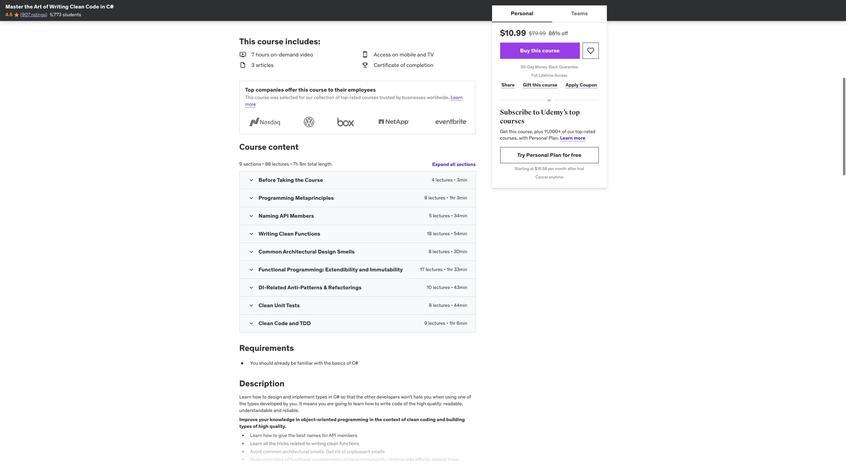 Task type: vqa. For each thing, say whether or not it's contained in the screenshot.


Task type: locate. For each thing, give the bounding box(es) containing it.
0 vertical spatial 3min
[[457, 177, 468, 183]]

• left 6min
[[447, 320, 449, 326]]

learn
[[354, 401, 364, 407]]

small image for clean
[[248, 302, 255, 309]]

for left free
[[563, 152, 570, 158]]

0 horizontal spatial with
[[314, 360, 323, 366]]

this for this course was selected for our collection of top-rated courses trusted by businesses worldwide.
[[245, 94, 254, 100]]

0 horizontal spatial learn more
[[245, 94, 463, 107]]

4
[[432, 177, 435, 183]]

learn more link down employees
[[245, 94, 463, 107]]

plus
[[535, 128, 544, 134]]

8 down '18'
[[429, 249, 432, 255]]

1 horizontal spatial rated
[[585, 128, 596, 134]]

1 vertical spatial courses
[[501, 117, 525, 125]]

0 vertical spatial types
[[316, 394, 328, 400]]

2 3min from the top
[[457, 195, 468, 201]]

more up free
[[574, 135, 586, 141]]

0 vertical spatial courses
[[362, 94, 379, 100]]

1 vertical spatial 8
[[429, 302, 432, 308]]

0 vertical spatial writing
[[49, 3, 69, 10]]

1 horizontal spatial sections
[[457, 161, 476, 167]]

0 vertical spatial c#
[[106, 3, 114, 10]]

this inside get this course, plus 11,000+ of our top-rated courses, with personal plan.
[[509, 128, 517, 134]]

2 horizontal spatial for
[[563, 152, 570, 158]]

1 horizontal spatial high
[[417, 401, 426, 407]]

• left '43min'
[[452, 284, 453, 290]]

2 vertical spatial 9
[[425, 320, 428, 326]]

this up 'courses,'
[[509, 128, 517, 134]]

learn more link for subscribe to udemy's top courses
[[561, 135, 586, 141]]

3min down expand all sections dropdown button
[[457, 177, 468, 183]]

1 horizontal spatial all
[[451, 161, 456, 167]]

1 vertical spatial clean
[[327, 441, 339, 447]]

1 horizontal spatial how
[[264, 433, 272, 439]]

(907
[[20, 12, 30, 18]]

course down lifetime
[[543, 82, 558, 88]]

0 horizontal spatial all
[[264, 441, 268, 447]]

learn inside "learn how to design and implement types in c# so that the other developers won't hate you when using one of the types developed by you. it means you are going to learn how to write code of the high quality: readable, understandable and reliable. improve your knowledge in object-oriented programming in the context of clean coding and building types of high quality."
[[240, 394, 252, 400]]

7h 9m
[[293, 161, 307, 167]]

how for learn how to design and implement types in c# so that the other developers won't hate you when using one of the types developed by you. it means you are going to learn how to write code of the high quality: readable, understandable and reliable. improve your knowledge in object-oriented programming in the context of clean coding and building types of high quality.
[[253, 394, 261, 400]]

0 horizontal spatial rated
[[350, 94, 361, 100]]

1 vertical spatial all
[[264, 441, 268, 447]]

businesses
[[403, 94, 426, 100]]

1 horizontal spatial api
[[329, 433, 337, 439]]

this inside button
[[532, 47, 542, 54]]

for inside try personal plan for free 'link'
[[563, 152, 570, 158]]

of inside get this course, plus 11,000+ of our top-rated courses, with personal plan.
[[563, 128, 567, 134]]

the right give
[[289, 433, 296, 439]]

0 vertical spatial all
[[451, 161, 456, 167]]

and down developed
[[274, 407, 282, 413]]

box image
[[335, 116, 357, 129]]

of right 11,000+
[[563, 128, 567, 134]]

rid
[[335, 449, 341, 455]]

1 horizontal spatial top-
[[576, 128, 585, 134]]

of right rid
[[342, 449, 346, 455]]

• for programming metaprinciples
[[447, 195, 449, 201]]

0 vertical spatial rated
[[350, 94, 361, 100]]

• for common architectural design smells
[[451, 249, 453, 255]]

1 vertical spatial for
[[563, 152, 570, 158]]

0 horizontal spatial api
[[280, 212, 289, 219]]

1 3min from the top
[[457, 177, 468, 183]]

0 vertical spatial 9
[[240, 161, 242, 167]]

• for writing clean functions
[[452, 231, 453, 237]]

access
[[374, 51, 391, 58], [555, 73, 568, 78]]

before
[[259, 177, 276, 183]]

0 vertical spatial learn more
[[245, 94, 463, 107]]

courses inside subscribe to udemy's top courses
[[501, 117, 525, 125]]

you right hate
[[424, 394, 432, 400]]

lectures for clean code and tdd
[[429, 320, 446, 326]]

how up understandable
[[253, 394, 261, 400]]

2 vertical spatial 1hr
[[450, 320, 456, 326]]

0 vertical spatial learn more link
[[245, 94, 463, 107]]

writing down naming
[[259, 230, 278, 237]]

buy this course button
[[501, 43, 580, 59]]

smells
[[372, 449, 385, 455]]

this down the top
[[245, 94, 254, 100]]

0 horizontal spatial by
[[283, 401, 288, 407]]

developers
[[377, 394, 400, 400]]

• left 44min
[[452, 302, 453, 308]]

clean
[[70, 3, 84, 10], [279, 230, 294, 237], [259, 302, 273, 309], [259, 320, 273, 327]]

small image
[[240, 51, 246, 58], [362, 51, 369, 58], [362, 61, 369, 69], [248, 177, 255, 184], [248, 195, 255, 202], [248, 213, 255, 219], [248, 320, 255, 327]]

(907 ratings)
[[20, 12, 47, 18]]

immutability
[[370, 266, 403, 273]]

course down total
[[305, 177, 323, 183]]

1 vertical spatial learn more
[[561, 135, 586, 141]]

our inside get this course, plus 11,000+ of our top-rated courses, with personal plan.
[[568, 128, 575, 134]]

all inside dropdown button
[[451, 161, 456, 167]]

0 vertical spatial 1hr
[[450, 195, 456, 201]]

personal button
[[492, 5, 553, 22]]

0 vertical spatial more
[[245, 101, 256, 107]]

1 horizontal spatial course
[[305, 177, 323, 183]]

you should already be familiar with the basics of c#
[[250, 360, 358, 366]]

personal up $10.99
[[511, 10, 534, 17]]

learn more
[[245, 94, 463, 107], [561, 135, 586, 141]]

for down top companies offer this course to their employees
[[299, 94, 305, 100]]

volkswagen image
[[302, 116, 317, 129]]

courses down employees
[[362, 94, 379, 100]]

personal down plus
[[530, 135, 548, 141]]

1 horizontal spatial with
[[519, 135, 528, 141]]

1 vertical spatial rated
[[585, 128, 596, 134]]

clean up students
[[70, 3, 84, 10]]

clean up rid
[[327, 441, 339, 447]]

1 vertical spatial with
[[314, 360, 323, 366]]

with
[[519, 135, 528, 141], [314, 360, 323, 366]]

to left give
[[273, 433, 278, 439]]

$10.99 $79.99 86% off
[[501, 28, 569, 38]]

of down won't
[[404, 401, 408, 407]]

personal inside get this course, plus 11,000+ of our top-rated courses, with personal plan.
[[530, 135, 548, 141]]

before taking the course
[[259, 177, 323, 183]]

when
[[433, 394, 444, 400]]

using
[[446, 394, 457, 400]]

course up collection in the top of the page
[[310, 86, 327, 93]]

• for clean unit tests
[[452, 302, 453, 308]]

1hr left 6min
[[450, 320, 456, 326]]

small image left certificate
[[362, 61, 369, 69]]

you left are
[[319, 401, 326, 407]]

this up 7
[[240, 36, 256, 47]]

related
[[267, 284, 287, 291]]

1 vertical spatial top-
[[576, 128, 585, 134]]

this
[[240, 36, 256, 47], [245, 94, 254, 100]]

2 sections from the left
[[457, 161, 476, 167]]

api right naming
[[280, 212, 289, 219]]

programming metaprinciples
[[259, 194, 334, 201]]

18
[[427, 231, 432, 237]]

quality.
[[270, 423, 287, 429]]

0 vertical spatial clean
[[407, 417, 419, 423]]

by left you. at bottom
[[283, 401, 288, 407]]

with inside get this course, plus 11,000+ of our top-rated courses, with personal plan.
[[519, 135, 528, 141]]

personal inside button
[[511, 10, 534, 17]]

18 lectures • 54min
[[427, 231, 468, 237]]

be
[[291, 360, 296, 366]]

lectures up 9 lectures • 1hr 6min at bottom right
[[433, 302, 450, 308]]

0 horizontal spatial sections
[[244, 161, 261, 167]]

3 articles
[[252, 61, 274, 68]]

articles
[[256, 61, 274, 68]]

0 vertical spatial access
[[374, 51, 391, 58]]

try personal plan for free
[[518, 152, 582, 158]]

get
[[501, 128, 508, 134]]

buy this course
[[521, 47, 560, 54]]

0 vertical spatial by
[[396, 94, 401, 100]]

lectures for before taking the course
[[436, 177, 453, 183]]

1 horizontal spatial our
[[568, 128, 575, 134]]

tab list
[[492, 5, 607, 22]]

patterns
[[301, 284, 323, 291]]

3min
[[457, 177, 468, 183], [457, 195, 468, 201]]

4.5
[[5, 12, 12, 18]]

the left basics
[[324, 360, 331, 366]]

0 vertical spatial high
[[417, 401, 426, 407]]

functions
[[340, 441, 360, 447]]

c# for code
[[106, 3, 114, 10]]

more inside learn more
[[245, 101, 256, 107]]

was
[[271, 94, 279, 100]]

by inside "learn how to design and implement types in c# so that the other developers won't hate you when using one of the types developed by you. it means you are going to learn how to write code of the high quality: readable, understandable and reliable. improve your knowledge in object-oriented programming in the context of clean coding and building types of high quality."
[[283, 401, 288, 407]]

0 horizontal spatial learn more link
[[245, 94, 463, 107]]

types up are
[[316, 394, 328, 400]]

lectures right 17
[[426, 266, 443, 273]]

of down access on mobile and tv
[[401, 61, 405, 68]]

design
[[318, 248, 336, 255]]

1 vertical spatial more
[[574, 135, 586, 141]]

the down won't
[[409, 401, 416, 407]]

learn more for subscribe to udemy's top courses
[[561, 135, 586, 141]]

means
[[303, 401, 318, 407]]

course,
[[518, 128, 534, 134]]

2 vertical spatial for
[[322, 433, 328, 439]]

other
[[365, 394, 376, 400]]

small image for common
[[248, 249, 255, 255]]

this course includes:
[[240, 36, 321, 47]]

master
[[5, 3, 23, 10]]

1 sections from the left
[[244, 161, 261, 167]]

2 horizontal spatial c#
[[352, 360, 358, 366]]

2 horizontal spatial how
[[365, 401, 374, 407]]

already
[[275, 360, 290, 366]]

sections up 4 lectures • 3min
[[457, 161, 476, 167]]

0 vertical spatial code
[[86, 3, 99, 10]]

1 horizontal spatial c#
[[334, 394, 340, 400]]

0 vertical spatial 8
[[429, 249, 432, 255]]

small image
[[240, 61, 246, 69], [248, 231, 255, 237], [248, 249, 255, 255], [248, 266, 255, 273], [248, 284, 255, 291], [248, 302, 255, 309]]

1 vertical spatial api
[[329, 433, 337, 439]]

1 vertical spatial high
[[259, 423, 269, 429]]

di-related anti-patterns & refactorings
[[259, 284, 362, 291]]

to
[[328, 86, 334, 93], [533, 108, 540, 117], [263, 394, 267, 400], [348, 401, 353, 407], [375, 401, 380, 407], [273, 433, 278, 439], [306, 441, 311, 447]]

1 vertical spatial this
[[245, 94, 254, 100]]

and
[[418, 51, 427, 58], [359, 266, 369, 273], [289, 320, 299, 327], [283, 394, 291, 400], [274, 407, 282, 413], [437, 417, 446, 423]]

lectures for writing clean functions
[[433, 231, 450, 237]]

all right expand
[[451, 161, 456, 167]]

1 vertical spatial by
[[283, 401, 288, 407]]

understandable
[[240, 407, 273, 413]]

learn more up free
[[561, 135, 586, 141]]

1 horizontal spatial for
[[322, 433, 328, 439]]

or
[[548, 97, 552, 102]]

0 horizontal spatial code
[[86, 3, 99, 10]]

and left tdd
[[289, 320, 299, 327]]

our
[[306, 94, 313, 100], [568, 128, 575, 134]]

your
[[259, 417, 269, 423]]

1 vertical spatial writing
[[259, 230, 278, 237]]

1 horizontal spatial by
[[396, 94, 401, 100]]

xsmall image
[[240, 360, 245, 367]]

and right extendibility
[[359, 266, 369, 273]]

all inside learn how to give the best names for api members learn all the tricks related to writing clean functions avoid common architectural smells. get rid of unpleasant smells
[[264, 441, 268, 447]]

• down expand all sections dropdown button
[[454, 177, 456, 183]]

for
[[299, 94, 305, 100], [563, 152, 570, 158], [322, 433, 328, 439]]

0 vertical spatial personal
[[511, 10, 534, 17]]

17
[[420, 266, 425, 273]]

0 horizontal spatial writing
[[49, 3, 69, 10]]

top- down their
[[341, 94, 350, 100]]

0 horizontal spatial more
[[245, 101, 256, 107]]

small image left programming
[[248, 195, 255, 202]]

related
[[290, 441, 305, 447]]

of right context
[[402, 417, 406, 423]]

clean left coding
[[407, 417, 419, 423]]

• for before taking the course
[[454, 177, 456, 183]]

0 horizontal spatial courses
[[362, 94, 379, 100]]

writing
[[49, 3, 69, 10], [259, 230, 278, 237]]

0 vertical spatial api
[[280, 212, 289, 219]]

1hr down 4 lectures • 3min
[[450, 195, 456, 201]]

2 vertical spatial personal
[[527, 152, 549, 158]]

for up the writing
[[322, 433, 328, 439]]

to left write on the left of page
[[375, 401, 380, 407]]

you
[[424, 394, 432, 400], [319, 401, 326, 407]]

• up 5 lectures • 34min
[[447, 195, 449, 201]]

companies
[[256, 86, 284, 93]]

top- down top at the right of page
[[576, 128, 585, 134]]

anti-
[[288, 284, 301, 291]]

54min
[[454, 231, 468, 237]]

the up 'common' on the left of page
[[269, 441, 276, 447]]

1 horizontal spatial more
[[574, 135, 586, 141]]

in
[[100, 3, 105, 10], [329, 394, 333, 400], [296, 417, 300, 423], [370, 417, 374, 423]]

access down back
[[555, 73, 568, 78]]

of down their
[[336, 94, 340, 100]]

2 vertical spatial how
[[264, 433, 272, 439]]

how down quality.
[[264, 433, 272, 439]]

1 vertical spatial learn more link
[[561, 135, 586, 141]]

types down improve in the left bottom of the page
[[240, 423, 252, 429]]

try
[[518, 152, 526, 158]]

writing
[[312, 441, 326, 447]]

c# inside "learn how to design and implement types in c# so that the other developers won't hate you when using one of the types developed by you. it means you are going to learn how to write code of the high quality: readable, understandable and reliable. improve your knowledge in object-oriented programming in the context of clean coding and building types of high quality."
[[334, 394, 340, 400]]

sections
[[244, 161, 261, 167], [457, 161, 476, 167]]

sections inside dropdown button
[[457, 161, 476, 167]]

architectural
[[283, 449, 309, 455]]

0 horizontal spatial c#
[[106, 3, 114, 10]]

0 horizontal spatial you
[[319, 401, 326, 407]]

0 vertical spatial you
[[424, 394, 432, 400]]

clean down "naming api members"
[[279, 230, 294, 237]]

1 horizontal spatial access
[[555, 73, 568, 78]]

netapp image
[[375, 116, 414, 129]]

high down your
[[259, 423, 269, 429]]

0 vertical spatial course
[[240, 142, 267, 152]]

this course was selected for our collection of top-rated courses trusted by businesses worldwide.
[[245, 94, 450, 100]]

course up '88'
[[240, 142, 267, 152]]

tv
[[428, 51, 434, 58]]

lectures for programming metaprinciples
[[429, 195, 446, 201]]

unit
[[275, 302, 285, 309]]

learn more link up free
[[561, 135, 586, 141]]

0 horizontal spatial for
[[299, 94, 305, 100]]

1 vertical spatial 3min
[[457, 195, 468, 201]]

• left 33min
[[444, 266, 446, 273]]

0 horizontal spatial clean
[[327, 441, 339, 447]]

lectures right 10 at the bottom right of the page
[[433, 284, 450, 290]]

course down companies
[[255, 94, 269, 100]]

to inside subscribe to udemy's top courses
[[533, 108, 540, 117]]

course up on-
[[258, 36, 284, 47]]

top- inside get this course, plus 11,000+ of our top-rated courses, with personal plan.
[[576, 128, 585, 134]]

rated inside get this course, plus 11,000+ of our top-rated courses, with personal plan.
[[585, 128, 596, 134]]

naming
[[259, 212, 279, 219]]

more for top companies offer this course to their employees
[[245, 101, 256, 107]]

1 vertical spatial 1hr
[[447, 266, 453, 273]]

by right trusted at the top of the page
[[396, 94, 401, 100]]

0 horizontal spatial how
[[253, 394, 261, 400]]

1 vertical spatial access
[[555, 73, 568, 78]]

• for functional programming: extendibility and immutability
[[444, 266, 446, 273]]

lectures right 4
[[436, 177, 453, 183]]

1 horizontal spatial learn more
[[561, 135, 586, 141]]

code
[[86, 3, 99, 10], [275, 320, 288, 327]]

0 vertical spatial top-
[[341, 94, 350, 100]]

ratings)
[[31, 12, 47, 18]]

this for this course includes:
[[240, 36, 256, 47]]

0 vertical spatial with
[[519, 135, 528, 141]]

8 for common architectural design smells
[[429, 249, 432, 255]]

more down the top
[[245, 101, 256, 107]]

43min
[[454, 284, 468, 290]]

with right familiar
[[314, 360, 323, 366]]

api left members
[[329, 433, 337, 439]]

you.
[[290, 401, 298, 407]]

this right buy
[[532, 47, 542, 54]]

0 vertical spatial this
[[240, 36, 256, 47]]

11,000+
[[545, 128, 562, 134]]

0 vertical spatial our
[[306, 94, 313, 100]]

1 vertical spatial personal
[[530, 135, 548, 141]]

sections left '88'
[[244, 161, 261, 167]]

anytime
[[549, 174, 564, 179]]

wishlist image
[[587, 47, 595, 55]]

our right 11,000+
[[568, 128, 575, 134]]

gift
[[523, 82, 532, 88]]

0 horizontal spatial our
[[306, 94, 313, 100]]

1 horizontal spatial courses
[[501, 117, 525, 125]]

1 vertical spatial code
[[275, 320, 288, 327]]

0 vertical spatial how
[[253, 394, 261, 400]]

with down the course,
[[519, 135, 528, 141]]

2 vertical spatial c#
[[334, 394, 340, 400]]

to down the 'best names'
[[306, 441, 311, 447]]

lectures down 8 lectures • 44min
[[429, 320, 446, 326]]

and up you. at bottom
[[283, 394, 291, 400]]

how inside learn how to give the best names for api members learn all the tricks related to writing clean functions avoid common architectural smells. get rid of unpleasant smells
[[264, 433, 272, 439]]

learn more down employees
[[245, 94, 463, 107]]



Task type: describe. For each thing, give the bounding box(es) containing it.
clean unit tests
[[259, 302, 300, 309]]

going
[[335, 401, 347, 407]]

api inside learn how to give the best names for api members learn all the tricks related to writing clean functions avoid common architectural smells. get rid of unpleasant smells
[[329, 433, 337, 439]]

art
[[34, 3, 42, 10]]

video
[[300, 51, 313, 58]]

best names
[[297, 433, 321, 439]]

of right one
[[467, 394, 471, 400]]

5,773
[[50, 12, 62, 18]]

0 vertical spatial for
[[299, 94, 305, 100]]

writing clean functions
[[259, 230, 321, 237]]

1 horizontal spatial writing
[[259, 230, 278, 237]]

functions
[[295, 230, 321, 237]]

udemy's
[[541, 108, 568, 117]]

0 horizontal spatial high
[[259, 423, 269, 429]]

clean inside "learn how to design and implement types in c# so that the other developers won't hate you when using one of the types developed by you. it means you are going to learn how to write code of the high quality: readable, understandable and reliable. improve your knowledge in object-oriented programming in the context of clean coding and building types of high quality."
[[407, 417, 419, 423]]

for inside learn how to give the best names for api members learn all the tricks related to writing clean functions avoid common architectural smells. get rid of unpleasant smells
[[322, 433, 328, 439]]

0 horizontal spatial access
[[374, 51, 391, 58]]

quality:
[[428, 401, 443, 407]]

• for di-related anti-patterns & refactorings
[[452, 284, 453, 290]]

small image for writing
[[248, 231, 255, 237]]

one
[[458, 394, 466, 400]]

lectures right '88'
[[272, 161, 289, 167]]

clean left unit
[[259, 302, 273, 309]]

tab list containing personal
[[492, 5, 607, 22]]

common architectural design smells
[[259, 248, 355, 255]]

coding
[[421, 417, 436, 423]]

that
[[347, 394, 356, 400]]

this right the offer
[[299, 86, 308, 93]]

share
[[502, 82, 515, 88]]

8 for clean unit tests
[[429, 302, 432, 308]]

• for naming api members
[[452, 213, 453, 219]]

this for buy
[[532, 47, 542, 54]]

small image left before
[[248, 177, 255, 184]]

includes:
[[286, 36, 321, 47]]

expand all sections button
[[433, 158, 476, 171]]

after
[[568, 166, 577, 171]]

tricks
[[277, 441, 289, 447]]

nasdaq image
[[245, 116, 284, 129]]

apply coupon button
[[565, 78, 599, 92]]

learn more for top companies offer this course to their employees
[[245, 94, 463, 107]]

money-
[[536, 64, 550, 69]]

access on mobile and tv
[[374, 51, 434, 58]]

• left 7h 9m
[[291, 161, 292, 167]]

hate
[[414, 394, 423, 400]]

88
[[265, 161, 271, 167]]

apply coupon
[[566, 82, 598, 88]]

1 vertical spatial you
[[319, 401, 326, 407]]

small image left on
[[362, 51, 369, 58]]

• for clean code and tdd
[[447, 320, 449, 326]]

di-
[[259, 284, 267, 291]]

lectures for clean unit tests
[[433, 302, 450, 308]]

on
[[393, 51, 399, 58]]

lectures for common architectural design smells
[[433, 249, 450, 255]]

on-
[[271, 51, 279, 58]]

0 horizontal spatial top-
[[341, 94, 350, 100]]

certificate
[[374, 61, 399, 68]]

to up developed
[[263, 394, 267, 400]]

clean down clean unit tests
[[259, 320, 273, 327]]

1 horizontal spatial you
[[424, 394, 432, 400]]

write
[[381, 401, 391, 407]]

personal inside 'link'
[[527, 152, 549, 158]]

8 lectures • 44min
[[429, 302, 468, 308]]

1 vertical spatial c#
[[352, 360, 358, 366]]

collection
[[314, 94, 335, 100]]

share button
[[501, 78, 517, 92]]

and left tv
[[418, 51, 427, 58]]

familiar
[[298, 360, 313, 366]]

back
[[549, 64, 559, 69]]

of right art at the left of page
[[43, 3, 48, 10]]

coupon
[[580, 82, 598, 88]]

tdd
[[300, 320, 311, 327]]

plan.
[[549, 135, 560, 141]]

the right taking
[[295, 177, 304, 183]]

the up learn
[[357, 394, 364, 400]]

the up the (907
[[24, 3, 33, 10]]

small image left 7
[[240, 51, 246, 58]]

lectures for functional programming: extendibility and immutability
[[426, 266, 443, 273]]

2 vertical spatial types
[[240, 423, 252, 429]]

of down improve in the left bottom of the page
[[253, 423, 258, 429]]

gift this course
[[523, 82, 558, 88]]

of inside learn how to give the best names for api members learn all the tricks related to writing clean functions avoid common architectural smells. get rid of unpleasant smells
[[342, 449, 346, 455]]

subscribe
[[501, 108, 532, 117]]

thrive in your career element
[[240, 0, 476, 21]]

learn more link for top companies offer this course to their employees
[[245, 94, 463, 107]]

• left '88'
[[263, 161, 264, 167]]

members
[[290, 212, 314, 219]]

code
[[392, 401, 403, 407]]

the up understandable
[[240, 401, 247, 407]]

lectures for di-related anti-patterns & refactorings
[[433, 284, 450, 290]]

eventbrite image
[[432, 116, 470, 129]]

starting at $16.58 per month after trial cancel anytime
[[515, 166, 585, 179]]

common
[[263, 449, 282, 455]]

context
[[384, 417, 401, 423]]

small image for di-
[[248, 284, 255, 291]]

5,773 students
[[50, 12, 81, 18]]

clean inside learn how to give the best names for api members learn all the tricks related to writing clean functions avoid common architectural smells. get rid of unpleasant smells
[[327, 441, 339, 447]]

1 vertical spatial how
[[365, 401, 374, 407]]

to left their
[[328, 86, 334, 93]]

$10.99
[[501, 28, 527, 38]]

how for learn how to give the best names for api members learn all the tricks related to writing clean functions avoid common architectural smells. get rid of unpleasant smells
[[264, 433, 272, 439]]

clean code and tdd
[[259, 320, 311, 327]]

30-day money-back guarantee full lifetime access
[[521, 64, 579, 78]]

trial
[[578, 166, 585, 171]]

students
[[63, 12, 81, 18]]

c# for types
[[334, 394, 340, 400]]

1hr for and
[[447, 266, 453, 273]]

expand
[[433, 161, 450, 167]]

master the art of writing clean code in c#
[[5, 3, 114, 10]]

object-
[[301, 417, 318, 423]]

cancel
[[536, 174, 548, 179]]

to down "that" in the left bottom of the page
[[348, 401, 353, 407]]

1 vertical spatial course
[[305, 177, 323, 183]]

requirements
[[240, 343, 294, 353]]

small image left naming
[[248, 213, 255, 219]]

9 sections • 88 lectures • 7h 9m total length
[[240, 161, 332, 167]]

this for gift
[[533, 82, 542, 88]]

this for get
[[509, 128, 517, 134]]

naming api members
[[259, 212, 314, 219]]

the left context
[[375, 417, 382, 423]]

length
[[319, 161, 332, 167]]

6min
[[457, 320, 468, 326]]

metaprinciples
[[295, 194, 334, 201]]

1 vertical spatial types
[[248, 401, 259, 407]]

description
[[240, 378, 285, 389]]

more for subscribe to udemy's top courses
[[574, 135, 586, 141]]

are
[[327, 401, 334, 407]]

7 hours on-demand video
[[252, 51, 313, 58]]

9 for clean code and tdd
[[425, 320, 428, 326]]

5
[[429, 213, 432, 219]]

day
[[528, 64, 535, 69]]

starting
[[515, 166, 530, 171]]

employees
[[348, 86, 376, 93]]

try personal plan for free link
[[501, 147, 599, 163]]

1hr for tdd
[[450, 320, 456, 326]]

hours
[[256, 51, 270, 58]]

month
[[556, 166, 567, 171]]

lifetime
[[539, 73, 554, 78]]

course content
[[240, 142, 299, 152]]

lectures for naming api members
[[433, 213, 450, 219]]

and right coding
[[437, 417, 446, 423]]

of right basics
[[347, 360, 351, 366]]

$16.58
[[535, 166, 548, 171]]

smells
[[337, 248, 355, 255]]

courses,
[[501, 135, 518, 141]]

small image up requirements
[[248, 320, 255, 327]]

avoid
[[250, 449, 262, 455]]

10
[[427, 284, 432, 290]]

small image for functional
[[248, 266, 255, 273]]

access inside 30-day money-back guarantee full lifetime access
[[555, 73, 568, 78]]

subscribe to udemy's top courses
[[501, 108, 580, 125]]

9 for programming metaprinciples
[[425, 195, 428, 201]]

86%
[[549, 30, 561, 37]]

implement
[[292, 394, 315, 400]]

unpleasant
[[347, 449, 371, 455]]

$79.99
[[529, 30, 547, 37]]

so
[[341, 394, 346, 400]]

full
[[532, 73, 538, 78]]

9 lectures • 1hr 3min
[[425, 195, 468, 201]]

course inside button
[[543, 47, 560, 54]]



